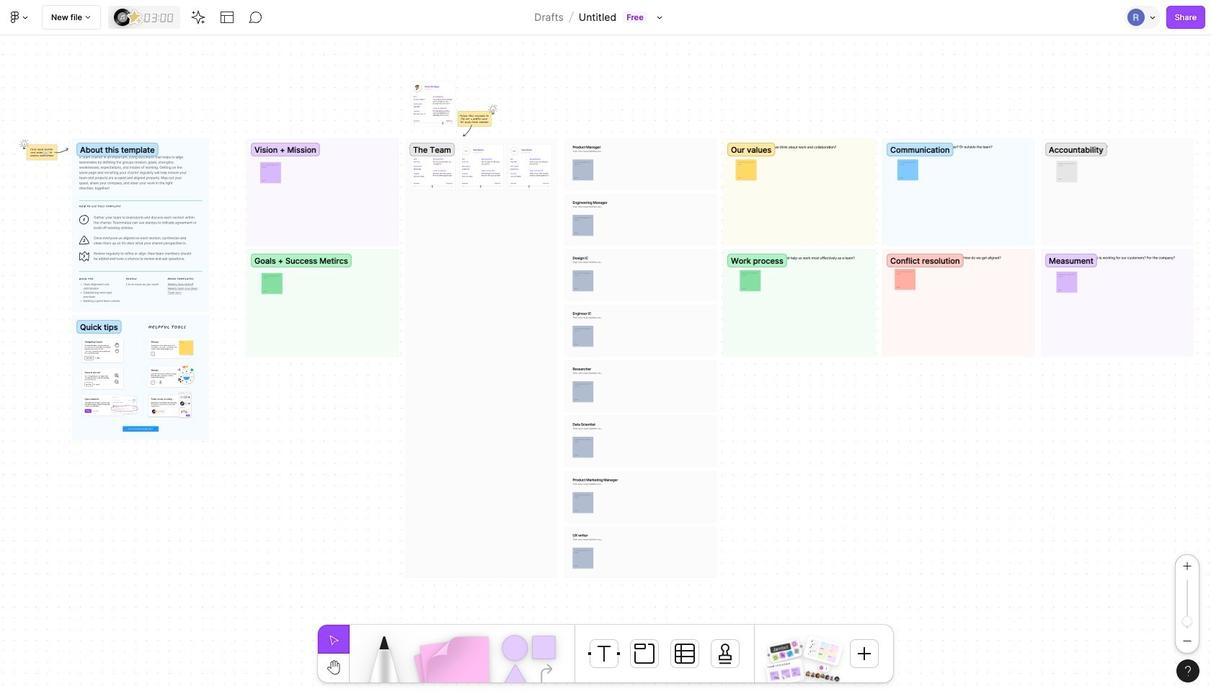 Task type: vqa. For each thing, say whether or not it's contained in the screenshot.
BELL 32 Icon
no



Task type: locate. For each thing, give the bounding box(es) containing it.
multiplayer tools image
[[1148, 0, 1160, 35]]



Task type: describe. For each thing, give the bounding box(es) containing it.
help image
[[1186, 666, 1192, 677]]

File name text field
[[578, 8, 618, 27]]

main toolbar region
[[0, 0, 1212, 35]]

team charter image
[[804, 636, 844, 666]]

team cooldown image
[[766, 659, 805, 687]]

view comments image
[[249, 10, 263, 25]]



